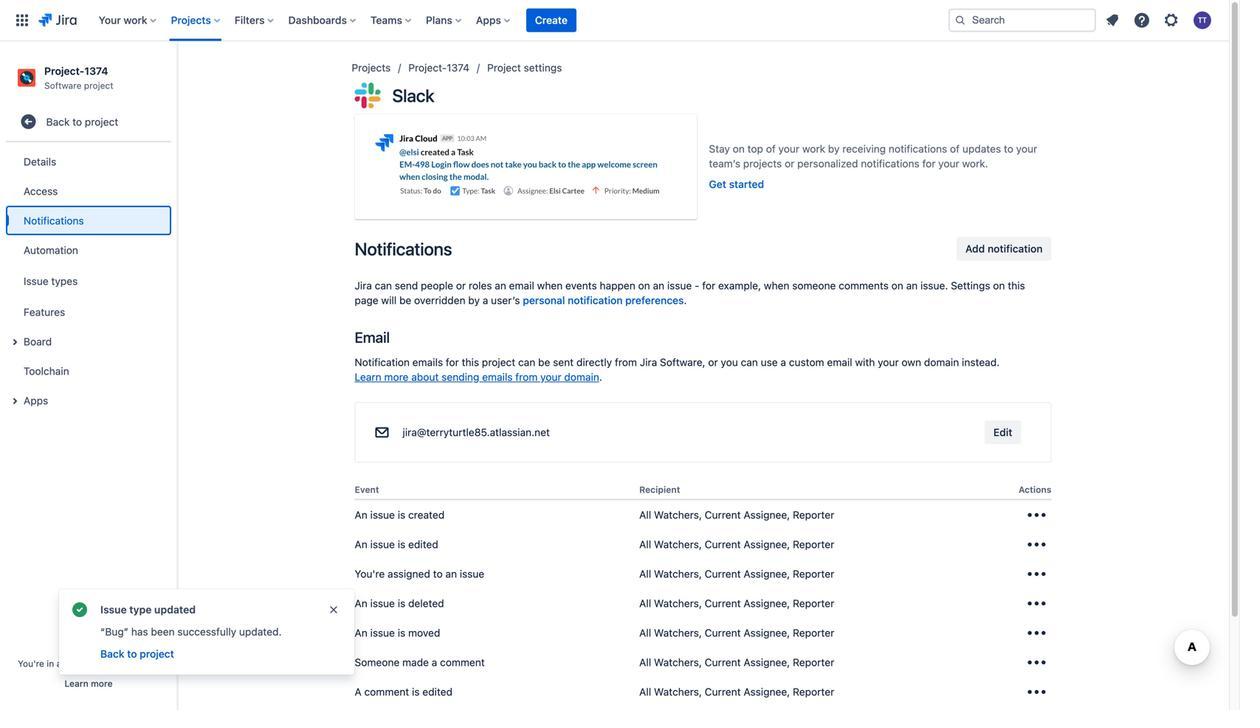 Task type: describe. For each thing, give the bounding box(es) containing it.
2 horizontal spatial can
[[741, 357, 758, 369]]

2 of from the left
[[950, 143, 960, 155]]

assigned
[[388, 569, 430, 581]]

your profile and settings image
[[1194, 11, 1211, 29]]

edit
[[994, 427, 1013, 439]]

an up user's
[[495, 280, 506, 292]]

custom
[[789, 357, 824, 369]]

reporter for an issue is created
[[793, 509, 834, 522]]

assignee, for an issue is edited
[[744, 539, 790, 551]]

1 vertical spatial notifications
[[355, 239, 452, 259]]

all watchers, current assignee, reporter for someone made a comment
[[639, 657, 834, 669]]

notification actions image for you're assigned to an issue
[[1025, 563, 1049, 587]]

be inside notification emails for this project can be sent directly from jira software, or you can use a custom email with your own domain instead. learn more about sending emails from your domain .
[[538, 357, 550, 369]]

"bug" has been successfully updated.
[[100, 626, 282, 639]]

is for an issue is moved
[[398, 628, 405, 640]]

your down the sent
[[540, 371, 562, 383]]

add notification
[[966, 243, 1043, 255]]

0 vertical spatial notifications
[[889, 143, 947, 155]]

all watchers, current assignee, reporter for an issue is moved
[[639, 628, 834, 640]]

apps button
[[6, 386, 171, 416]]

notification
[[355, 357, 410, 369]]

1 vertical spatial from
[[515, 371, 538, 383]]

a right in
[[57, 659, 61, 670]]

started
[[729, 178, 764, 191]]

in
[[47, 659, 54, 670]]

current for you're assigned to an issue
[[705, 569, 741, 581]]

project inside notification emails for this project can be sent directly from jira software, or you can use a custom email with your own domain instead. learn more about sending emails from your domain .
[[482, 357, 515, 369]]

project-1374
[[408, 62, 470, 74]]

assignee, for you're assigned to an issue
[[744, 569, 790, 581]]

access
[[24, 185, 58, 197]]

get started link
[[709, 177, 764, 192]]

watchers, for an issue is moved
[[654, 628, 702, 640]]

-
[[695, 280, 700, 292]]

notification emails for this project can be sent directly from jira software, or you can use a custom email with your own domain instead. learn more about sending emails from your domain .
[[355, 357, 1000, 383]]

recipient
[[639, 485, 680, 495]]

1 when from the left
[[537, 280, 563, 292]]

edited for an issue is edited
[[408, 539, 438, 551]]

be inside jira can send people or roles an email when events happen on an issue - for example, when someone comments on an issue. settings on this page will be overridden by a user's
[[399, 295, 411, 307]]

or inside stay on top of your work by receiving notifications of updates to your team's projects or personalized notifications for your work.
[[785, 158, 795, 170]]

issue for issue type updated
[[100, 604, 127, 616]]

an for an issue is edited
[[355, 539, 368, 551]]

jira issue preview in slack image
[[355, 114, 697, 220]]

1 horizontal spatial can
[[518, 357, 535, 369]]

automation
[[24, 244, 78, 256]]

filters
[[235, 14, 265, 26]]

receiving
[[843, 143, 886, 155]]

created
[[408, 509, 445, 522]]

all for an issue is created
[[639, 509, 651, 522]]

preferences
[[625, 295, 684, 307]]

watchers, for an issue is deleted
[[654, 598, 702, 610]]

more inside button
[[91, 679, 113, 690]]

issue right the assigned at bottom left
[[460, 569, 484, 581]]

directly
[[577, 357, 612, 369]]

personalized
[[797, 158, 858, 170]]

0 vertical spatial domain
[[924, 357, 959, 369]]

successfully
[[177, 626, 236, 639]]

notification actions image for edited
[[1025, 681, 1049, 705]]

by inside stay on top of your work by receiving notifications of updates to your team's projects or personalized notifications for your work.
[[828, 143, 840, 155]]

issue for created
[[370, 509, 395, 522]]

issue for issue types
[[24, 275, 48, 287]]

to inside button
[[127, 649, 137, 661]]

automation link
[[6, 236, 171, 265]]

dismiss image
[[328, 605, 340, 616]]

back to project inside sidebar element
[[46, 116, 118, 128]]

project-1374 software project
[[44, 65, 113, 91]]

edit button
[[985, 421, 1021, 445]]

1 horizontal spatial comment
[[440, 657, 485, 669]]

notification actions image for an issue is edited
[[1025, 533, 1049, 557]]

help image
[[1133, 11, 1151, 29]]

your left own
[[878, 357, 899, 369]]

dashboards button
[[284, 8, 362, 32]]

deleted
[[408, 598, 444, 610]]

project inside button
[[140, 649, 174, 661]]

to inside stay on top of your work by receiving notifications of updates to your team's projects or personalized notifications for your work.
[[1004, 143, 1014, 155]]

projects for projects dropdown button
[[171, 14, 211, 26]]

on right the settings at the top of the page
[[993, 280, 1005, 292]]

notifications inside notifications link
[[24, 215, 84, 227]]

instead.
[[962, 357, 1000, 369]]

an issue is edited
[[355, 539, 438, 551]]

details link
[[6, 147, 171, 177]]

happen
[[600, 280, 636, 292]]

you
[[721, 357, 738, 369]]

software,
[[660, 357, 705, 369]]

about
[[411, 371, 439, 383]]

to right the assigned at bottom left
[[433, 569, 443, 581]]

stay
[[709, 143, 730, 155]]

reporter for someone made a comment
[[793, 657, 834, 669]]

settings image
[[1163, 11, 1180, 29]]

watchers, for a comment is edited
[[654, 687, 702, 699]]

get
[[709, 178, 726, 191]]

notification actions image for deleted
[[1025, 593, 1049, 616]]

send
[[395, 280, 418, 292]]

dashboards
[[288, 14, 347, 26]]

issue type updated
[[100, 604, 196, 616]]

use
[[761, 357, 778, 369]]

jira can send people or roles an email when events happen on an issue - for example, when someone comments on an issue. settings on this page will be overridden by a user's
[[355, 280, 1025, 307]]

personal notification preferences .
[[523, 295, 687, 307]]

you're for you're assigned to an issue
[[355, 569, 385, 581]]

watchers, for you're assigned to an issue
[[654, 569, 702, 581]]

reporter for an issue is edited
[[793, 539, 834, 551]]

for inside stay on top of your work by receiving notifications of updates to your team's projects or personalized notifications for your work.
[[922, 158, 936, 170]]

all for an issue is edited
[[639, 539, 651, 551]]

sent
[[553, 357, 574, 369]]

user's
[[491, 295, 520, 307]]

board
[[24, 336, 52, 348]]

team-
[[64, 659, 89, 670]]

type
[[129, 604, 152, 616]]

an issue is created
[[355, 509, 445, 522]]

on up preferences
[[638, 280, 650, 292]]

teams
[[371, 14, 402, 26]]

your work
[[99, 14, 147, 26]]

page
[[355, 295, 379, 307]]

work.
[[962, 158, 988, 170]]

back to project button
[[99, 646, 176, 664]]

notification for personal
[[568, 295, 623, 307]]

jira inside notification emails for this project can be sent directly from jira software, or you can use a custom email with your own domain instead. learn more about sending emails from your domain .
[[640, 357, 657, 369]]

get started
[[709, 178, 764, 191]]

reporter for you're assigned to an issue
[[793, 569, 834, 581]]

someone made a comment
[[355, 657, 485, 669]]

a inside notification emails for this project can be sent directly from jira software, or you can use a custom email with your own domain instead. learn more about sending emails from your domain .
[[781, 357, 786, 369]]

all for a comment is edited
[[639, 687, 651, 699]]

success image
[[71, 602, 89, 619]]

comments
[[839, 280, 889, 292]]

slack
[[392, 85, 434, 106]]

been
[[151, 626, 175, 639]]

someone
[[792, 280, 836, 292]]

assignee, for a comment is edited
[[744, 687, 790, 699]]

own
[[902, 357, 921, 369]]

email inside notification emails for this project can be sent directly from jira software, or you can use a custom email with your own domain instead. learn more about sending emails from your domain .
[[827, 357, 852, 369]]

project down has
[[130, 659, 159, 670]]

primary element
[[9, 0, 937, 41]]

watchers, for an issue is edited
[[654, 539, 702, 551]]

0 vertical spatial emails
[[413, 357, 443, 369]]

updated
[[154, 604, 196, 616]]

project
[[487, 62, 521, 74]]

assignee, for an issue is deleted
[[744, 598, 790, 610]]

you're in a team-managed project
[[18, 659, 159, 670]]

team's
[[709, 158, 741, 170]]

someone
[[355, 657, 400, 669]]

stay on top of your work by receiving notifications of updates to your team's projects or personalized notifications for your work.
[[709, 143, 1037, 170]]

on right comments
[[892, 280, 904, 292]]

back to project inside button
[[100, 649, 174, 661]]

issue.
[[921, 280, 948, 292]]

current for someone made a comment
[[705, 657, 741, 669]]

projects for projects link
[[352, 62, 391, 74]]

learn more about sending emails from your domain button
[[355, 370, 599, 385]]

on inside stay on top of your work by receiving notifications of updates to your team's projects or personalized notifications for your work.
[[733, 143, 745, 155]]

banner containing your work
[[0, 0, 1229, 41]]

is for a comment is edited
[[412, 687, 420, 699]]

apps inside dropdown button
[[476, 14, 501, 26]]

you're for you're in a team-managed project
[[18, 659, 44, 670]]

is for an issue is deleted
[[398, 598, 405, 610]]

search image
[[955, 14, 966, 26]]

issue for moved
[[370, 628, 395, 640]]

project up details link
[[85, 116, 118, 128]]

all watchers, current assignee, reporter for an issue is deleted
[[639, 598, 834, 610]]

roles
[[469, 280, 492, 292]]

notification actions image for comment
[[1025, 652, 1049, 675]]

expand image for board
[[6, 334, 24, 352]]

all for an issue is moved
[[639, 628, 651, 640]]

filters button
[[230, 8, 280, 32]]

is for an issue is created
[[398, 509, 405, 522]]

email icon image
[[373, 424, 391, 442]]

is for an issue is edited
[[398, 539, 405, 551]]

1 horizontal spatial from
[[615, 357, 637, 369]]

0 vertical spatial .
[[684, 295, 687, 307]]

made
[[402, 657, 429, 669]]

learn inside notification emails for this project can be sent directly from jira software, or you can use a custom email with your own domain instead. learn more about sending emails from your domain .
[[355, 371, 381, 383]]

software
[[44, 80, 82, 91]]

group inside sidebar element
[[6, 143, 171, 420]]



Task type: vqa. For each thing, say whether or not it's contained in the screenshot.
All for An issue is moved
yes



Task type: locate. For each thing, give the bounding box(es) containing it.
4 notification actions image from the top
[[1025, 681, 1049, 705]]

is left deleted
[[398, 598, 405, 610]]

1 horizontal spatial issue
[[100, 604, 127, 616]]

an
[[495, 280, 506, 292], [653, 280, 665, 292], [906, 280, 918, 292], [445, 569, 457, 581]]

to inside sidebar element
[[72, 116, 82, 128]]

0 vertical spatial work
[[124, 14, 147, 26]]

1 horizontal spatial or
[[708, 357, 718, 369]]

expand image
[[6, 334, 24, 352], [6, 393, 24, 411]]

more
[[384, 371, 409, 383], [91, 679, 113, 690]]

an down an issue is created
[[355, 539, 368, 551]]

5 watchers, from the top
[[654, 628, 702, 640]]

issue for deleted
[[370, 598, 395, 610]]

projects up slack logo
[[352, 62, 391, 74]]

2 vertical spatial for
[[446, 357, 459, 369]]

features
[[24, 306, 65, 318]]

all watchers, current assignee, reporter for a comment is edited
[[639, 687, 834, 699]]

1 horizontal spatial jira
[[640, 357, 657, 369]]

2 when from the left
[[764, 280, 790, 292]]

5 all watchers, current assignee, reporter from the top
[[639, 628, 834, 640]]

more down the notification at the left bottom of page
[[384, 371, 409, 383]]

notifications image
[[1104, 11, 1121, 29]]

on left top at the top right of the page
[[733, 143, 745, 155]]

1 horizontal spatial emails
[[482, 371, 513, 383]]

0 vertical spatial expand image
[[6, 334, 24, 352]]

expand image inside board button
[[6, 334, 24, 352]]

2 horizontal spatial for
[[922, 158, 936, 170]]

projects
[[743, 158, 782, 170]]

or inside jira can send people or roles an email when events happen on an issue - for example, when someone comments on an issue. settings on this page will be overridden by a user's
[[456, 280, 466, 292]]

reporter for an issue is moved
[[793, 628, 834, 640]]

3 watchers, from the top
[[654, 569, 702, 581]]

1 horizontal spatial work
[[802, 143, 825, 155]]

4 reporter from the top
[[793, 598, 834, 610]]

expand image down features
[[6, 334, 24, 352]]

2 expand image from the top
[[6, 393, 24, 411]]

apps button
[[472, 8, 516, 32]]

0 horizontal spatial this
[[462, 357, 479, 369]]

your left work.
[[938, 158, 960, 170]]

1 vertical spatial email
[[827, 357, 852, 369]]

2 all watchers, current assignee, reporter from the top
[[639, 539, 834, 551]]

0 horizontal spatial jira
[[355, 280, 372, 292]]

apps down toolchain
[[24, 395, 48, 407]]

is down made on the bottom left
[[412, 687, 420, 699]]

0 horizontal spatial 1374
[[84, 65, 108, 77]]

1 vertical spatial learn
[[65, 679, 88, 690]]

from right sending
[[515, 371, 538, 383]]

issue left types
[[24, 275, 48, 287]]

a down roles
[[483, 295, 488, 307]]

for right -
[[702, 280, 716, 292]]

email left with
[[827, 357, 852, 369]]

an issue is deleted
[[355, 598, 444, 610]]

1 horizontal spatial you're
[[355, 569, 385, 581]]

jira
[[355, 280, 372, 292], [640, 357, 657, 369]]

0 horizontal spatial notifications
[[24, 215, 84, 227]]

1 vertical spatial be
[[538, 357, 550, 369]]

1 horizontal spatial by
[[828, 143, 840, 155]]

1374 left project
[[447, 62, 470, 74]]

features link
[[6, 298, 171, 327]]

project inside project-1374 software project
[[84, 80, 113, 91]]

issue
[[24, 275, 48, 287], [100, 604, 127, 616]]

6 watchers, from the top
[[654, 657, 702, 669]]

current for a comment is edited
[[705, 687, 741, 699]]

edited down the created
[[408, 539, 438, 551]]

notifications up send
[[355, 239, 452, 259]]

1 vertical spatial emails
[[482, 371, 513, 383]]

be left the sent
[[538, 357, 550, 369]]

1 vertical spatial notification
[[568, 295, 623, 307]]

1 horizontal spatial domain
[[924, 357, 959, 369]]

4 assignee, from the top
[[744, 598, 790, 610]]

sending
[[442, 371, 479, 383]]

learn down the team-
[[65, 679, 88, 690]]

can inside jira can send people or roles an email when events happen on an issue - for example, when someone comments on an issue. settings on this page will be overridden by a user's
[[375, 280, 392, 292]]

this down add notification button
[[1008, 280, 1025, 292]]

all for you're assigned to an issue
[[639, 569, 651, 581]]

jira inside jira can send people or roles an email when events happen on an issue - for example, when someone comments on an issue. settings on this page will be overridden by a user's
[[355, 280, 372, 292]]

on
[[733, 143, 745, 155], [638, 280, 650, 292], [892, 280, 904, 292], [993, 280, 1005, 292]]

reporter for a comment is edited
[[793, 687, 834, 699]]

edited for a comment is edited
[[422, 687, 453, 699]]

0 vertical spatial edited
[[408, 539, 438, 551]]

domain right own
[[924, 357, 959, 369]]

project- for project-1374 software project
[[44, 65, 84, 77]]

comment right a
[[364, 687, 409, 699]]

with
[[855, 357, 875, 369]]

a
[[355, 687, 362, 699]]

toolchain
[[24, 365, 69, 377]]

comment
[[440, 657, 485, 669], [364, 687, 409, 699]]

issue left -
[[667, 280, 692, 292]]

0 vertical spatial back to project
[[46, 116, 118, 128]]

1 horizontal spatial notifications
[[355, 239, 452, 259]]

back down the software
[[46, 116, 70, 128]]

from
[[615, 357, 637, 369], [515, 371, 538, 383]]

1 horizontal spatial notification
[[988, 243, 1043, 255]]

5 current from the top
[[705, 628, 741, 640]]

projects button
[[167, 8, 226, 32]]

4 all from the top
[[639, 598, 651, 610]]

or left you
[[708, 357, 718, 369]]

0 horizontal spatial notification
[[568, 295, 623, 307]]

assignee, for an issue is moved
[[744, 628, 790, 640]]

1 notification actions image from the top
[[1025, 504, 1049, 528]]

can left the sent
[[518, 357, 535, 369]]

create
[[535, 14, 568, 26]]

1 vertical spatial projects
[[352, 62, 391, 74]]

work right your
[[124, 14, 147, 26]]

all watchers, current assignee, reporter for an issue is created
[[639, 509, 834, 522]]

0 vertical spatial projects
[[171, 14, 211, 26]]

or right projects
[[785, 158, 795, 170]]

1 vertical spatial work
[[802, 143, 825, 155]]

jira@terryturtle85.atlassian.net
[[403, 427, 550, 439]]

email up user's
[[509, 280, 534, 292]]

expand image inside apps button
[[6, 393, 24, 411]]

0 vertical spatial comment
[[440, 657, 485, 669]]

a
[[483, 295, 488, 307], [781, 357, 786, 369], [432, 657, 437, 669], [57, 659, 61, 670]]

create button
[[526, 8, 577, 32]]

1 vertical spatial you're
[[18, 659, 44, 670]]

types
[[51, 275, 78, 287]]

this inside jira can send people or roles an email when events happen on an issue - for example, when someone comments on an issue. settings on this page will be overridden by a user's
[[1008, 280, 1025, 292]]

example,
[[718, 280, 761, 292]]

issue inside sidebar element
[[24, 275, 48, 287]]

project settings link
[[487, 59, 562, 77]]

apps inside button
[[24, 395, 48, 407]]

project down been at the bottom of the page
[[140, 649, 174, 661]]

7 reporter from the top
[[793, 687, 834, 699]]

learn more
[[65, 679, 113, 690]]

3 all from the top
[[639, 569, 651, 581]]

1 vertical spatial back to project
[[100, 649, 174, 661]]

notification actions image for an issue is created
[[1025, 504, 1049, 528]]

0 vertical spatial notification
[[988, 243, 1043, 255]]

an up someone
[[355, 628, 368, 640]]

1374 for project-1374 software project
[[84, 65, 108, 77]]

actions
[[1019, 485, 1052, 495]]

1 an from the top
[[355, 509, 368, 522]]

events
[[565, 280, 597, 292]]

you're left the assigned at bottom left
[[355, 569, 385, 581]]

notification actions image
[[1025, 593, 1049, 616], [1025, 622, 1049, 646], [1025, 652, 1049, 675], [1025, 681, 1049, 705]]

when up the personal
[[537, 280, 563, 292]]

settings
[[951, 280, 990, 292]]

by inside jira can send people or roles an email when events happen on an issue - for example, when someone comments on an issue. settings on this page will be overridden by a user's
[[468, 295, 480, 307]]

by
[[828, 143, 840, 155], [468, 295, 480, 307]]

1 vertical spatial notifications
[[861, 158, 920, 170]]

notification
[[988, 243, 1043, 255], [568, 295, 623, 307]]

back to project link down has
[[100, 649, 174, 661]]

. inside notification emails for this project can be sent directly from jira software, or you can use a custom email with your own domain instead. learn more about sending emails from your domain .
[[599, 371, 602, 383]]

1 of from the left
[[766, 143, 776, 155]]

event
[[355, 485, 379, 495]]

5 assignee, from the top
[[744, 628, 790, 640]]

projects inside dropdown button
[[171, 14, 211, 26]]

back to project link up details link
[[6, 107, 171, 137]]

back inside button
[[100, 649, 124, 661]]

issue
[[667, 280, 692, 292], [370, 509, 395, 522], [370, 539, 395, 551], [460, 569, 484, 581], [370, 598, 395, 610], [370, 628, 395, 640]]

project-
[[408, 62, 447, 74], [44, 65, 84, 77]]

project- for project-1374
[[408, 62, 447, 74]]

3 assignee, from the top
[[744, 569, 790, 581]]

plans
[[426, 14, 452, 26]]

notifications up automation
[[24, 215, 84, 227]]

work inside stay on top of your work by receiving notifications of updates to your team's projects or personalized notifications for your work.
[[802, 143, 825, 155]]

3 reporter from the top
[[793, 569, 834, 581]]

or left roles
[[456, 280, 466, 292]]

1 horizontal spatial apps
[[476, 14, 501, 26]]

6 all from the top
[[639, 657, 651, 669]]

assignee, for someone made a comment
[[744, 657, 790, 669]]

to down the software
[[72, 116, 82, 128]]

work up personalized
[[802, 143, 825, 155]]

project- up slack
[[408, 62, 447, 74]]

5 all from the top
[[639, 628, 651, 640]]

by up personalized
[[828, 143, 840, 155]]

a inside jira can send people or roles an email when events happen on an issue - for example, when someone comments on an issue. settings on this page will be overridden by a user's
[[483, 295, 488, 307]]

1 horizontal spatial email
[[827, 357, 852, 369]]

6 all watchers, current assignee, reporter from the top
[[639, 657, 834, 669]]

is left the created
[[398, 509, 405, 522]]

an right dismiss icon
[[355, 598, 368, 610]]

1 reporter from the top
[[793, 509, 834, 522]]

watchers, for someone made a comment
[[654, 657, 702, 669]]

project settings
[[487, 62, 562, 74]]

of left updates
[[950, 143, 960, 155]]

1 horizontal spatial for
[[702, 280, 716, 292]]

1 horizontal spatial when
[[764, 280, 790, 292]]

moved
[[408, 628, 440, 640]]

0 vertical spatial you're
[[355, 569, 385, 581]]

notifications right the receiving
[[889, 143, 947, 155]]

for left work.
[[922, 158, 936, 170]]

0 horizontal spatial when
[[537, 280, 563, 292]]

3 an from the top
[[355, 598, 368, 610]]

2 current from the top
[[705, 539, 741, 551]]

be down send
[[399, 295, 411, 307]]

board button
[[6, 327, 171, 357]]

0 vertical spatial email
[[509, 280, 534, 292]]

1 all from the top
[[639, 509, 651, 522]]

group
[[6, 143, 171, 420]]

sidebar element
[[0, 41, 177, 711]]

notifications down the receiving
[[861, 158, 920, 170]]

2 watchers, from the top
[[654, 539, 702, 551]]

0 horizontal spatial emails
[[413, 357, 443, 369]]

1 vertical spatial comment
[[364, 687, 409, 699]]

of
[[766, 143, 776, 155], [950, 143, 960, 155]]

banner
[[0, 0, 1229, 41]]

toolchain link
[[6, 357, 171, 386]]

an for an issue is moved
[[355, 628, 368, 640]]

a comment is edited
[[355, 687, 453, 699]]

0 horizontal spatial you're
[[18, 659, 44, 670]]

for up sending
[[446, 357, 459, 369]]

for inside jira can send people or roles an email when events happen on an issue - for example, when someone comments on an issue. settings on this page will be overridden by a user's
[[702, 280, 716, 292]]

notification right add
[[988, 243, 1043, 255]]

can left use
[[741, 357, 758, 369]]

an
[[355, 509, 368, 522], [355, 539, 368, 551], [355, 598, 368, 610], [355, 628, 368, 640]]

1 all watchers, current assignee, reporter from the top
[[639, 509, 834, 522]]

or inside notification emails for this project can be sent directly from jira software, or you can use a custom email with your own domain instead. learn more about sending emails from your domain .
[[708, 357, 718, 369]]

jira image
[[38, 11, 77, 29], [38, 11, 77, 29]]

assignee, for an issue is created
[[744, 509, 790, 522]]

this
[[1008, 280, 1025, 292], [462, 357, 479, 369]]

project right the software
[[84, 80, 113, 91]]

is left moved
[[398, 628, 405, 640]]

1 vertical spatial apps
[[24, 395, 48, 407]]

updates
[[963, 143, 1001, 155]]

1 notification actions image from the top
[[1025, 593, 1049, 616]]

2 notification actions image from the top
[[1025, 622, 1049, 646]]

edited
[[408, 539, 438, 551], [422, 687, 453, 699]]

7 watchers, from the top
[[654, 687, 702, 699]]

project- inside project-1374 software project
[[44, 65, 84, 77]]

all watchers, current assignee, reporter for you're assigned to an issue
[[639, 569, 834, 581]]

2 all from the top
[[639, 539, 651, 551]]

issue up an issue is moved
[[370, 598, 395, 610]]

more down managed
[[91, 679, 113, 690]]

0 vertical spatial from
[[615, 357, 637, 369]]

1 vertical spatial back to project link
[[100, 649, 174, 661]]

add
[[966, 243, 985, 255]]

people
[[421, 280, 453, 292]]

4 all watchers, current assignee, reporter from the top
[[639, 598, 834, 610]]

for inside notification emails for this project can be sent directly from jira software, or you can use a custom email with your own domain instead. learn more about sending emails from your domain .
[[446, 357, 459, 369]]

managed
[[89, 659, 127, 670]]

domain
[[924, 357, 959, 369], [564, 371, 599, 383]]

issue down an issue is created
[[370, 539, 395, 551]]

6 reporter from the top
[[793, 657, 834, 669]]

0 horizontal spatial domain
[[564, 371, 599, 383]]

a right made on the bottom left
[[432, 657, 437, 669]]

issue down event on the left of the page
[[370, 509, 395, 522]]

1374 inside project-1374 software project
[[84, 65, 108, 77]]

0 vertical spatial more
[[384, 371, 409, 383]]

projects up "sidebar navigation" icon
[[171, 14, 211, 26]]

1 vertical spatial issue
[[100, 604, 127, 616]]

6 current from the top
[[705, 657, 741, 669]]

0 horizontal spatial back
[[46, 116, 70, 128]]

settings
[[524, 62, 562, 74]]

an for an issue is deleted
[[355, 598, 368, 610]]

apps right plans dropdown button
[[476, 14, 501, 26]]

4 watchers, from the top
[[654, 598, 702, 610]]

0 horizontal spatial email
[[509, 280, 534, 292]]

project- up the software
[[44, 65, 84, 77]]

jira left "software,"
[[640, 357, 657, 369]]

current for an issue is created
[[705, 509, 741, 522]]

0 horizontal spatial project-
[[44, 65, 84, 77]]

3 current from the top
[[705, 569, 741, 581]]

notifications
[[24, 215, 84, 227], [355, 239, 452, 259]]

0 horizontal spatial issue
[[24, 275, 48, 287]]

4 current from the top
[[705, 598, 741, 610]]

5 reporter from the top
[[793, 628, 834, 640]]

1 vertical spatial back
[[100, 649, 124, 661]]

1 horizontal spatial this
[[1008, 280, 1025, 292]]

1 vertical spatial .
[[599, 371, 602, 383]]

1 assignee, from the top
[[744, 509, 790, 522]]

email
[[355, 329, 390, 346]]

watchers, for an issue is created
[[654, 509, 702, 522]]

you're inside sidebar element
[[18, 659, 44, 670]]

you're assigned to an issue
[[355, 569, 484, 581]]

an for an issue is created
[[355, 509, 368, 522]]

notification actions image
[[1025, 504, 1049, 528], [1025, 533, 1049, 557], [1025, 563, 1049, 587]]

back inside sidebar element
[[46, 116, 70, 128]]

notification down events
[[568, 295, 623, 307]]

is down an issue is created
[[398, 539, 405, 551]]

work
[[124, 14, 147, 26], [802, 143, 825, 155]]

1 vertical spatial for
[[702, 280, 716, 292]]

from right "directly"
[[615, 357, 637, 369]]

1 horizontal spatial projects
[[352, 62, 391, 74]]

a right use
[[781, 357, 786, 369]]

an right the assigned at bottom left
[[445, 569, 457, 581]]

1 horizontal spatial project-
[[408, 62, 447, 74]]

0 vertical spatial be
[[399, 295, 411, 307]]

1 vertical spatial more
[[91, 679, 113, 690]]

0 vertical spatial notifications
[[24, 215, 84, 227]]

notification for add
[[988, 243, 1043, 255]]

0 horizontal spatial of
[[766, 143, 776, 155]]

0 horizontal spatial more
[[91, 679, 113, 690]]

1 horizontal spatial be
[[538, 357, 550, 369]]

more inside notification emails for this project can be sent directly from jira software, or you can use a custom email with your own domain instead. learn more about sending emails from your domain .
[[384, 371, 409, 383]]

2 an from the top
[[355, 539, 368, 551]]

1 current from the top
[[705, 509, 741, 522]]

1 vertical spatial expand image
[[6, 393, 24, 411]]

1374 for project-1374
[[447, 62, 470, 74]]

all
[[639, 509, 651, 522], [639, 539, 651, 551], [639, 569, 651, 581], [639, 598, 651, 610], [639, 628, 651, 640], [639, 657, 651, 669], [639, 687, 651, 699]]

issue up someone
[[370, 628, 395, 640]]

0 vertical spatial back
[[46, 116, 70, 128]]

add notification button
[[957, 237, 1052, 261]]

0 vertical spatial jira
[[355, 280, 372, 292]]

expand image for apps
[[6, 393, 24, 411]]

current for an issue is moved
[[705, 628, 741, 640]]

of right top at the top right of the page
[[766, 143, 776, 155]]

Search field
[[949, 8, 1096, 32]]

learn inside button
[[65, 679, 88, 690]]

back
[[46, 116, 70, 128], [100, 649, 124, 661]]

work inside popup button
[[124, 14, 147, 26]]

is
[[398, 509, 405, 522], [398, 539, 405, 551], [398, 598, 405, 610], [398, 628, 405, 640], [412, 687, 420, 699]]

back to project down has
[[100, 649, 174, 661]]

emails right sending
[[482, 371, 513, 383]]

7 all watchers, current assignee, reporter from the top
[[639, 687, 834, 699]]

when right example,
[[764, 280, 790, 292]]

has
[[131, 626, 148, 639]]

jira up page
[[355, 280, 372, 292]]

7 assignee, from the top
[[744, 687, 790, 699]]

notifications
[[889, 143, 947, 155], [861, 158, 920, 170]]

1 vertical spatial or
[[456, 280, 466, 292]]

appswitcher icon image
[[13, 11, 31, 29]]

expand image down toolchain
[[6, 393, 24, 411]]

notification actions image for moved
[[1025, 622, 1049, 646]]

1 vertical spatial by
[[468, 295, 480, 307]]

2 vertical spatial notification actions image
[[1025, 563, 1049, 587]]

"bug"
[[100, 626, 128, 639]]

when
[[537, 280, 563, 292], [764, 280, 790, 292]]

3 notification actions image from the top
[[1025, 563, 1049, 587]]

0 vertical spatial learn
[[355, 371, 381, 383]]

group containing details
[[6, 143, 171, 420]]

current for an issue is deleted
[[705, 598, 741, 610]]

an issue is moved
[[355, 628, 440, 640]]

slack logo image
[[355, 83, 381, 109]]

1 vertical spatial jira
[[640, 357, 657, 369]]

2 assignee, from the top
[[744, 539, 790, 551]]

all for an issue is deleted
[[639, 598, 651, 610]]

to right updates
[[1004, 143, 1014, 155]]

your up projects
[[779, 143, 800, 155]]

by down roles
[[468, 295, 480, 307]]

all watchers, current assignee, reporter for an issue is edited
[[639, 539, 834, 551]]

.
[[684, 295, 687, 307], [599, 371, 602, 383]]

0 vertical spatial back to project link
[[6, 107, 171, 137]]

back down "bug"
[[100, 649, 124, 661]]

an up preferences
[[653, 280, 665, 292]]

0 vertical spatial for
[[922, 158, 936, 170]]

. down "directly"
[[599, 371, 602, 383]]

0 horizontal spatial can
[[375, 280, 392, 292]]

1 expand image from the top
[[6, 334, 24, 352]]

your right updates
[[1016, 143, 1037, 155]]

1374
[[447, 62, 470, 74], [84, 65, 108, 77]]

projects link
[[352, 59, 391, 77]]

back to project link inside button
[[100, 649, 174, 661]]

1 horizontal spatial back
[[100, 649, 124, 661]]

project
[[84, 80, 113, 91], [85, 116, 118, 128], [482, 357, 515, 369], [140, 649, 174, 661], [130, 659, 159, 670]]

all for someone made a comment
[[639, 657, 651, 669]]

0 horizontal spatial or
[[456, 280, 466, 292]]

current for an issue is edited
[[705, 539, 741, 551]]

1 horizontal spatial 1374
[[447, 62, 470, 74]]

issue for edited
[[370, 539, 395, 551]]

assignee,
[[744, 509, 790, 522], [744, 539, 790, 551], [744, 569, 790, 581], [744, 598, 790, 610], [744, 628, 790, 640], [744, 657, 790, 669], [744, 687, 790, 699]]

top
[[748, 143, 763, 155]]

issue up "bug"
[[100, 604, 127, 616]]

1 horizontal spatial of
[[950, 143, 960, 155]]

an down event on the left of the page
[[355, 509, 368, 522]]

0 horizontal spatial apps
[[24, 395, 48, 407]]

email
[[509, 280, 534, 292], [827, 357, 852, 369]]

issue inside jira can send people or roles an email when events happen on an issue - for example, when someone comments on an issue. settings on this page will be overridden by a user's
[[667, 280, 692, 292]]

project up 'learn more about sending emails from your domain' button
[[482, 357, 515, 369]]

0 horizontal spatial learn
[[65, 679, 88, 690]]

0 horizontal spatial by
[[468, 295, 480, 307]]

0 vertical spatial apps
[[476, 14, 501, 26]]

to down has
[[127, 649, 137, 661]]

sidebar navigation image
[[161, 59, 193, 89]]

. up "software,"
[[684, 295, 687, 307]]

4 an from the top
[[355, 628, 368, 640]]

email inside jira can send people or roles an email when events happen on an issue - for example, when someone comments on an issue. settings on this page will be overridden by a user's
[[509, 280, 534, 292]]

this inside notification emails for this project can be sent directly from jira software, or you can use a custom email with your own domain instead. learn more about sending emails from your domain .
[[462, 357, 479, 369]]

an left the issue.
[[906, 280, 918, 292]]

1 vertical spatial notification actions image
[[1025, 533, 1049, 557]]

2 reporter from the top
[[793, 539, 834, 551]]

0 horizontal spatial .
[[599, 371, 602, 383]]

1 watchers, from the top
[[654, 509, 702, 522]]

notification inside button
[[988, 243, 1043, 255]]

7 current from the top
[[705, 687, 741, 699]]

issue types
[[24, 275, 78, 287]]

reporter for an issue is deleted
[[793, 598, 834, 610]]

6 assignee, from the top
[[744, 657, 790, 669]]

emails up about
[[413, 357, 443, 369]]

7 all from the top
[[639, 687, 651, 699]]

reporter
[[793, 509, 834, 522], [793, 539, 834, 551], [793, 569, 834, 581], [793, 598, 834, 610], [793, 628, 834, 640], [793, 657, 834, 669], [793, 687, 834, 699]]

you're left in
[[18, 659, 44, 670]]

can up will
[[375, 280, 392, 292]]

3 all watchers, current assignee, reporter from the top
[[639, 569, 834, 581]]

3 notification actions image from the top
[[1025, 652, 1049, 675]]

1 vertical spatial domain
[[564, 371, 599, 383]]

2 vertical spatial or
[[708, 357, 718, 369]]

domain down "directly"
[[564, 371, 599, 383]]

2 notification actions image from the top
[[1025, 533, 1049, 557]]

0 horizontal spatial from
[[515, 371, 538, 383]]

0 horizontal spatial be
[[399, 295, 411, 307]]



